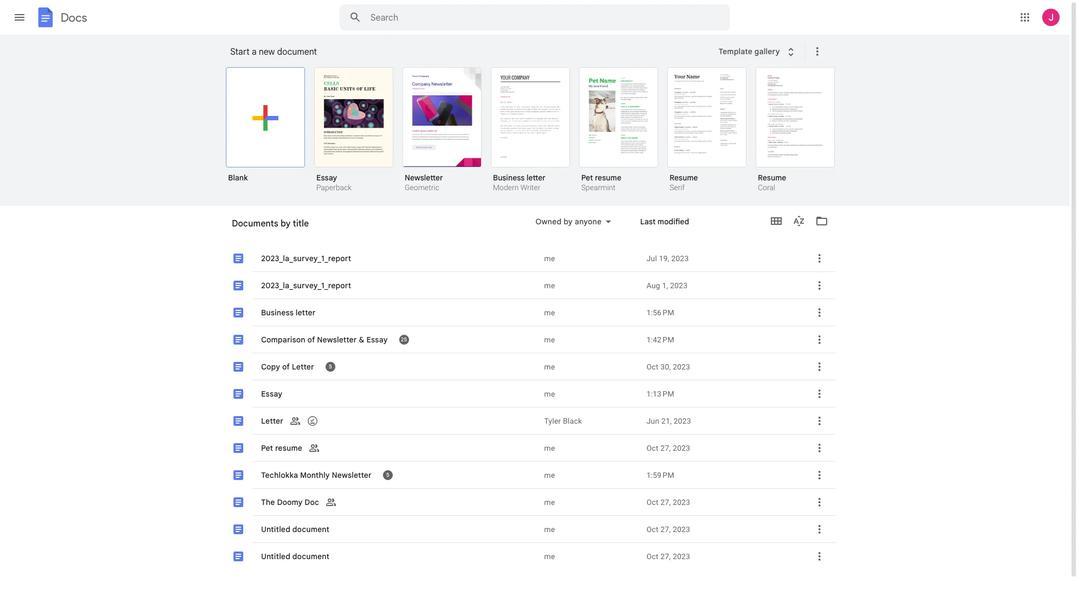 Task type: vqa. For each thing, say whether or not it's contained in the screenshot.
5 to the right
yes



Task type: describe. For each thing, give the bounding box(es) containing it.
7 me from the top
[[545, 444, 555, 452]]

jul
[[647, 254, 657, 263]]

last opened by me 1:59 pm element
[[647, 470, 797, 481]]

2023 for 5th owned by me element from the bottom of the page
[[673, 444, 691, 452]]

1 oct 27, 2023 from the top
[[647, 444, 691, 452]]

1 horizontal spatial modified
[[658, 217, 690, 227]]

0 vertical spatial newsletter
[[405, 173, 443, 183]]

the doomy doc google docs element
[[260, 497, 538, 508]]

list box containing blank
[[226, 65, 849, 207]]

last opened by me oct 27, 2023 element for tenth owned by me element from the top of the page
[[647, 524, 797, 535]]

modern
[[493, 183, 519, 192]]

2023 for 11th owned by me element from the bottom of the page
[[672, 254, 689, 263]]

aug
[[647, 281, 661, 290]]

the doomy doc
[[261, 497, 319, 507]]

1:56 pm
[[647, 308, 675, 317]]

by inside dropdown button
[[564, 217, 573, 227]]

6 owned by me element from the top
[[545, 388, 638, 399]]

oct for copy of letter
[[647, 362, 659, 371]]

copy
[[261, 362, 280, 372]]

1 vertical spatial business letter option
[[220, 299, 836, 603]]

main menu image
[[13, 11, 26, 24]]

copy of letter
[[261, 362, 314, 372]]

techlokka monthly newsletter google docs 5 follow ups element
[[260, 469, 538, 482]]

last opened by me jul 19, 2023 element
[[647, 253, 797, 264]]

blank option
[[226, 67, 305, 190]]

spearmint
[[582, 183, 616, 192]]

documents by title for last modified
[[232, 218, 309, 229]]

5 oct from the top
[[647, 552, 659, 561]]

techlokka
[[261, 470, 298, 480]]

5 button for newsletter
[[383, 470, 393, 481]]

1 horizontal spatial last
[[641, 217, 656, 227]]

template gallery button
[[712, 42, 805, 61]]

start
[[230, 47, 250, 57]]

2023 for owned by tyler black element
[[674, 417, 692, 425]]

1 2023_la_survey_1_report option from the top
[[220, 245, 836, 603]]

copy of letter option
[[220, 353, 836, 603]]

owned by tyler black element
[[545, 415, 638, 426]]

me inside the techlokka monthly newsletter option
[[545, 471, 555, 479]]

6 me from the top
[[545, 389, 555, 398]]

essay for essay paperback
[[317, 173, 337, 183]]

newsletter for comparison of newsletter & essay
[[317, 335, 357, 344]]

documents for 2023_la_survey_1_report
[[232, 223, 273, 233]]

3 owned by me element from the top
[[545, 307, 638, 318]]

27, for 5th owned by me element from the bottom of the page
[[661, 444, 671, 452]]

untitled document for 2nd untitled document option from the bottom of the page
[[261, 524, 330, 534]]

30,
[[661, 362, 671, 371]]

oct 27, 2023 inside the doomy doc option
[[647, 498, 691, 507]]

of for copy
[[282, 362, 290, 372]]

techlokka monthly newsletter option
[[220, 462, 836, 603]]

by for last modified
[[281, 218, 291, 229]]

black
[[563, 417, 582, 425]]

comparison of newsletter & essay google docs 25 follow ups element
[[260, 333, 538, 346]]

documents for last modified
[[232, 218, 279, 229]]

doomy
[[277, 497, 303, 507]]

start a new document heading
[[230, 35, 712, 69]]

last opened by me oct 27, 2023 element for first owned by me element from the bottom of the page
[[647, 551, 797, 562]]

newsletter geometric
[[405, 173, 443, 192]]

0 vertical spatial business letter option
[[491, 67, 570, 194]]

2023 for first owned by me element from the bottom of the page
[[673, 552, 691, 561]]

1,
[[663, 281, 669, 290]]

letter google docs element
[[260, 415, 538, 426]]

1 untitled document option from the top
[[220, 516, 836, 603]]

resume for pet resume spearmint
[[595, 173, 622, 183]]

the doomy doc option
[[220, 489, 836, 603]]

techlokka monthly newsletter
[[261, 470, 372, 480]]

last opened by me oct 27, 2023 element for 5th owned by me element from the bottom of the page
[[647, 443, 797, 453]]

2023 for tenth owned by me element from the top of the page
[[673, 525, 691, 534]]

0 vertical spatial essay option
[[314, 67, 394, 194]]

25
[[401, 336, 407, 343]]

essay inside option
[[367, 335, 388, 344]]

1:59 pm
[[647, 471, 675, 479]]

documents by title for 2023_la_survey_1_report
[[232, 223, 299, 233]]

1:13 pm
[[647, 389, 675, 398]]

geometric
[[405, 183, 440, 192]]

0 vertical spatial pet resume option
[[579, 67, 659, 194]]

21,
[[662, 417, 672, 425]]

docs link
[[35, 7, 87, 30]]

last opened by me jun 21, 2023 element
[[647, 415, 797, 426]]

5 owned by me element from the top
[[545, 361, 638, 372]]

1:42 pm
[[647, 335, 675, 344]]

2 owned by me element from the top
[[545, 280, 638, 291]]

4 oct 27, 2023 from the top
[[647, 552, 691, 561]]

jul 19, 2023
[[647, 254, 689, 263]]

27, for first owned by me element from the bottom of the page
[[661, 552, 671, 561]]

last opened by me oct 30, 2023 element
[[647, 361, 797, 372]]

25 button
[[398, 333, 411, 346]]

2023 for 7th owned by me element from the bottom
[[673, 362, 691, 371]]

me inside the doomy doc option
[[545, 498, 555, 507]]

4 owned by me element from the top
[[545, 334, 638, 345]]

25 button
[[399, 334, 410, 345]]



Task type: locate. For each thing, give the bounding box(es) containing it.
untitled document
[[261, 524, 330, 534], [261, 552, 330, 561]]

newsletter left & on the bottom of the page
[[317, 335, 357, 344]]

comparison
[[261, 335, 306, 344]]

4 oct from the top
[[647, 525, 659, 534]]

comparison of newsletter & essay
[[261, 335, 388, 344]]

resume for pet resume
[[275, 443, 302, 453]]

business up comparison
[[261, 308, 294, 317]]

0 horizontal spatial pet
[[261, 443, 273, 453]]

pet up techlokka
[[261, 443, 273, 453]]

5
[[329, 363, 332, 370], [386, 471, 390, 478]]

2023
[[672, 254, 689, 263], [671, 281, 688, 290], [673, 362, 691, 371], [674, 417, 692, 425], [673, 444, 691, 452], [673, 498, 691, 507], [673, 525, 691, 534], [673, 552, 691, 561]]

1 horizontal spatial of
[[308, 335, 315, 344]]

modified down spearmint
[[591, 223, 622, 233]]

1 vertical spatial 5
[[386, 471, 390, 478]]

newsletter option
[[403, 67, 482, 194]]

tyler black
[[545, 417, 582, 425]]

newsletter left 5 dropdown button
[[332, 470, 372, 480]]

title for last modified
[[293, 218, 309, 229]]

0 vertical spatial list box
[[226, 65, 849, 207]]

oct 27, 2023
[[647, 444, 691, 452], [647, 498, 691, 507], [647, 525, 691, 534], [647, 552, 691, 561]]

by for 2023_la_survey_1_report
[[275, 223, 283, 233]]

3 last opened by me oct 27, 2023 element from the top
[[647, 524, 797, 535]]

3 oct from the top
[[647, 498, 659, 507]]

documents by title inside heading
[[232, 218, 309, 229]]

resume serif
[[670, 173, 698, 192]]

0 horizontal spatial letter
[[296, 308, 316, 317]]

business for business letter
[[261, 308, 294, 317]]

0 horizontal spatial modified
[[591, 223, 622, 233]]

1 vertical spatial business
[[261, 308, 294, 317]]

11 owned by me element from the top
[[545, 551, 638, 562]]

0 vertical spatial business
[[493, 173, 525, 183]]

essay right & on the bottom of the page
[[367, 335, 388, 344]]

tyler
[[545, 417, 561, 425]]

template
[[719, 46, 753, 56]]

blank
[[228, 173, 248, 183]]

0 vertical spatial letter
[[527, 173, 546, 183]]

1 horizontal spatial resume
[[595, 173, 622, 183]]

anyone
[[575, 217, 602, 227]]

0 horizontal spatial resume
[[670, 173, 698, 183]]

essay for essay
[[261, 389, 283, 399]]

0 horizontal spatial last modified
[[574, 223, 622, 233]]

me inside copy of letter option
[[545, 362, 555, 371]]

0 vertical spatial letter
[[292, 362, 314, 372]]

owned by me element
[[545, 253, 638, 264], [545, 280, 638, 291], [545, 307, 638, 318], [545, 334, 638, 345], [545, 361, 638, 372], [545, 388, 638, 399], [545, 443, 638, 453], [545, 470, 638, 481], [545, 497, 638, 508], [545, 524, 638, 535], [545, 551, 638, 562]]

letter
[[527, 173, 546, 183], [296, 308, 316, 317]]

5 button
[[324, 360, 337, 373], [325, 361, 336, 372], [383, 470, 393, 481]]

essay up paperback
[[317, 173, 337, 183]]

owned
[[536, 217, 562, 227]]

monthly
[[300, 470, 330, 480]]

0 horizontal spatial 5
[[329, 363, 332, 370]]

1 27, from the top
[[661, 444, 671, 452]]

writer
[[521, 183, 541, 192]]

7 owned by me element from the top
[[545, 443, 638, 453]]

documents by title
[[232, 218, 309, 229], [232, 223, 299, 233]]

title for 2023_la_survey_1_report
[[285, 223, 299, 233]]

aug 1, 2023
[[647, 281, 688, 290]]

1 horizontal spatial essay
[[317, 173, 337, 183]]

5 down comparison of newsletter & essay
[[329, 363, 332, 370]]

1 horizontal spatial letter
[[527, 173, 546, 183]]

2 oct 27, 2023 from the top
[[647, 498, 691, 507]]

of right copy
[[282, 362, 290, 372]]

last opened by me aug 1, 2023 element
[[647, 280, 797, 291]]

owned by anyone
[[536, 217, 602, 227]]

business for business letter modern writer
[[493, 173, 525, 183]]

by
[[564, 217, 573, 227], [281, 218, 291, 229], [275, 223, 283, 233]]

serif
[[670, 183, 685, 192]]

a
[[252, 47, 257, 57]]

5 inside copy of letter option
[[329, 363, 332, 370]]

2 untitled document from the top
[[261, 552, 330, 561]]

letter up comparison of newsletter & essay
[[296, 308, 316, 317]]

1 vertical spatial list box
[[220, 245, 836, 603]]

2 last opened by me oct 27, 2023 element from the top
[[647, 497, 797, 508]]

start a new document
[[230, 47, 317, 57]]

letter for business letter
[[296, 308, 316, 317]]

coral
[[758, 183, 776, 192]]

5 button inside the techlokka monthly newsletter option
[[383, 470, 393, 481]]

2 2023_la_survey_1_report option from the top
[[220, 272, 836, 603]]

1 vertical spatial document
[[293, 524, 330, 534]]

of right comparison
[[308, 335, 315, 344]]

resume up serif
[[670, 173, 698, 183]]

list box containing 2023_la_survey_1_report
[[220, 245, 836, 603]]

1 vertical spatial 2023_la_survey_1_report
[[261, 281, 351, 290]]

search image
[[345, 7, 366, 28]]

1 documents by title from the top
[[232, 218, 309, 229]]

1 resume option from the left
[[668, 67, 747, 194]]

1 horizontal spatial business
[[493, 173, 525, 183]]

title inside heading
[[293, 218, 309, 229]]

2023_la_survey_1_report
[[261, 253, 351, 263], [261, 281, 351, 290]]

2 2023_la_survey_1_report from the top
[[261, 281, 351, 290]]

1 horizontal spatial letter
[[292, 362, 314, 372]]

1 vertical spatial essay option
[[220, 381, 836, 603]]

2 27, from the top
[[661, 498, 671, 507]]

27, for 3rd owned by me element from the bottom
[[661, 498, 671, 507]]

27,
[[661, 444, 671, 452], [661, 498, 671, 507], [661, 525, 671, 534], [661, 552, 671, 561]]

0 vertical spatial 2023_la_survey_1_report
[[261, 253, 351, 263]]

0 vertical spatial untitled document
[[261, 524, 330, 534]]

list box
[[226, 65, 849, 207], [220, 245, 836, 603]]

documents
[[232, 218, 279, 229], [232, 223, 273, 233]]

pet for pet resume
[[261, 443, 273, 453]]

9 owned by me element from the top
[[545, 497, 638, 508]]

1 last opened by me oct 27, 2023 element from the top
[[647, 443, 797, 453]]

1 untitled document from the top
[[261, 524, 330, 534]]

1 resume from the left
[[670, 173, 698, 183]]

0 vertical spatial pet
[[582, 173, 593, 183]]

5 down pet resume google docs element
[[386, 471, 390, 478]]

2 documents from the top
[[232, 223, 273, 233]]

2 me from the top
[[545, 281, 555, 290]]

5 for newsletter
[[386, 471, 390, 478]]

last modified down serif
[[641, 217, 690, 227]]

resume for resume coral
[[758, 173, 787, 183]]

3 27, from the top
[[661, 525, 671, 534]]

1 vertical spatial resume
[[275, 443, 302, 453]]

oct for pet resume
[[647, 444, 659, 452]]

pet resume option
[[579, 67, 659, 194], [220, 435, 836, 603]]

last opened by me oct 27, 2023 element for 3rd owned by me element from the bottom
[[647, 497, 797, 508]]

2 untitled from the top
[[261, 552, 291, 561]]

resume
[[595, 173, 622, 183], [275, 443, 302, 453]]

resume
[[670, 173, 698, 183], [758, 173, 787, 183]]

1 vertical spatial untitled document
[[261, 552, 330, 561]]

27, for tenth owned by me element from the top of the page
[[661, 525, 671, 534]]

letter option
[[220, 408, 836, 603]]

0 horizontal spatial resume
[[275, 443, 302, 453]]

2 documents by title from the top
[[232, 223, 299, 233]]

letter up writer
[[527, 173, 546, 183]]

resume coral
[[758, 173, 787, 192]]

2 vertical spatial essay
[[261, 389, 283, 399]]

last
[[641, 217, 656, 227], [574, 223, 589, 233]]

last right owned
[[574, 223, 589, 233]]

resume option
[[668, 67, 747, 194], [756, 67, 835, 194]]

letter up pet resume
[[261, 416, 284, 426]]

last opened by me 1:56 pm element
[[647, 307, 797, 318]]

8 owned by me element from the top
[[545, 470, 638, 481]]

0 horizontal spatial essay
[[261, 389, 283, 399]]

3 me from the top
[[545, 308, 555, 317]]

2 untitled document option from the top
[[220, 543, 836, 603]]

10 me from the top
[[545, 525, 555, 534]]

of
[[308, 335, 315, 344], [282, 362, 290, 372]]

business
[[493, 173, 525, 183], [261, 308, 294, 317]]

1 horizontal spatial resume
[[758, 173, 787, 183]]

letter
[[292, 362, 314, 372], [261, 416, 284, 426]]

untitled document option
[[220, 516, 836, 603], [220, 543, 836, 603]]

document
[[277, 47, 317, 57], [293, 524, 330, 534], [293, 552, 330, 561]]

paperback
[[317, 183, 352, 192]]

19,
[[659, 254, 670, 263]]

documents by title heading
[[223, 206, 513, 241]]

2023 inside the doomy doc option
[[673, 498, 691, 507]]

the
[[261, 497, 275, 507]]

resume up spearmint
[[595, 173, 622, 183]]

1 vertical spatial pet
[[261, 443, 273, 453]]

business up modern
[[493, 173, 525, 183]]

2 horizontal spatial essay
[[367, 335, 388, 344]]

owned by anyone button
[[529, 215, 618, 228]]

jun
[[647, 417, 660, 425]]

2 vertical spatial document
[[293, 552, 330, 561]]

resume inside pet resume spearmint
[[595, 173, 622, 183]]

2023 for 3rd owned by me element from the bottom
[[673, 498, 691, 507]]

None search field
[[340, 4, 730, 30]]

resume up techlokka
[[275, 443, 302, 453]]

untitled for 2nd untitled document option from the bottom of the page
[[261, 524, 291, 534]]

0 vertical spatial resume
[[595, 173, 622, 183]]

2023_la_survey_1_report for aug 1, 2023
[[261, 281, 351, 290]]

newsletter up geometric
[[405, 173, 443, 183]]

2023 for second owned by me element from the top
[[671, 281, 688, 290]]

modified
[[658, 217, 690, 227], [591, 223, 622, 233]]

last opened by me 1:13 pm element
[[647, 388, 797, 399]]

0 vertical spatial essay
[[317, 173, 337, 183]]

1 untitled from the top
[[261, 524, 291, 534]]

last opened by me 1:42 pm element
[[647, 334, 797, 345]]

business letter option
[[491, 67, 570, 194], [220, 299, 836, 603]]

template gallery
[[719, 46, 780, 56]]

0 vertical spatial untitled
[[261, 524, 291, 534]]

Search bar text field
[[371, 12, 703, 23]]

jun 21, 2023
[[647, 417, 692, 425]]

resume for resume serif
[[670, 173, 698, 183]]

2023_la_survey_1_report for jul 19, 2023
[[261, 253, 351, 263]]

oct
[[647, 362, 659, 371], [647, 444, 659, 452], [647, 498, 659, 507], [647, 525, 659, 534], [647, 552, 659, 561]]

essay option
[[314, 67, 394, 194], [220, 381, 836, 603]]

comparison of newsletter & essay option
[[220, 326, 836, 603]]

untitled document for 1st untitled document option from the bottom of the page
[[261, 552, 330, 561]]

more actions. image
[[809, 45, 824, 58]]

document inside heading
[[277, 47, 317, 57]]

1 vertical spatial letter
[[296, 308, 316, 317]]

5 me from the top
[[545, 362, 555, 371]]

last opened by me oct 27, 2023 element
[[647, 443, 797, 453], [647, 497, 797, 508], [647, 524, 797, 535], [647, 551, 797, 562]]

&
[[359, 335, 365, 344]]

essay paperback
[[317, 173, 352, 192]]

1 horizontal spatial pet
[[582, 173, 593, 183]]

copy of letter google docs 5 follow ups element
[[260, 360, 538, 373]]

10 owned by me element from the top
[[545, 524, 638, 535]]

letter right copy
[[292, 362, 314, 372]]

4 last opened by me oct 27, 2023 element from the top
[[647, 551, 797, 562]]

oct inside the doomy doc option
[[647, 498, 659, 507]]

0 horizontal spatial of
[[282, 362, 290, 372]]

1 vertical spatial newsletter
[[317, 335, 357, 344]]

1 horizontal spatial last modified
[[641, 217, 690, 227]]

docs
[[61, 10, 87, 25]]

modified down serif
[[658, 217, 690, 227]]

11 me from the top
[[545, 552, 555, 561]]

4 me from the top
[[545, 335, 555, 344]]

pet resume spearmint
[[582, 173, 622, 192]]

2023_la_survey_1_report option
[[220, 245, 836, 603], [220, 272, 836, 603]]

last modified down spearmint
[[574, 223, 622, 233]]

untitled
[[261, 524, 291, 534], [261, 552, 291, 561]]

5 button for letter
[[325, 361, 336, 372]]

5 inside dropdown button
[[386, 471, 390, 478]]

1 horizontal spatial 5
[[386, 471, 390, 478]]

2 resume option from the left
[[756, 67, 835, 194]]

1 documents from the top
[[232, 218, 279, 229]]

9 me from the top
[[545, 498, 555, 507]]

business letter modern writer
[[493, 173, 546, 192]]

essay inside essay paperback
[[317, 173, 337, 183]]

business inside business letter modern writer
[[493, 173, 525, 183]]

4 27, from the top
[[661, 552, 671, 561]]

0 vertical spatial 5
[[329, 363, 332, 370]]

doc
[[305, 497, 319, 507]]

1 vertical spatial of
[[282, 362, 290, 372]]

title
[[293, 218, 309, 229], [285, 223, 299, 233]]

newsletter for techlokka monthly newsletter
[[332, 470, 372, 480]]

resume up coral
[[758, 173, 787, 183]]

1 owned by me element from the top
[[545, 253, 638, 264]]

newsletter
[[405, 173, 443, 183], [317, 335, 357, 344], [332, 470, 372, 480]]

letter inside option
[[261, 416, 284, 426]]

1 vertical spatial pet resume option
[[220, 435, 836, 603]]

essay
[[317, 173, 337, 183], [367, 335, 388, 344], [261, 389, 283, 399]]

letter for business letter modern writer
[[527, 173, 546, 183]]

pet
[[582, 173, 593, 183], [261, 443, 273, 453]]

5 button
[[382, 469, 395, 482]]

1 2023_la_survey_1_report from the top
[[261, 253, 351, 263]]

letter inside option
[[292, 362, 314, 372]]

2 resume from the left
[[758, 173, 787, 183]]

business letter
[[261, 308, 316, 317]]

2 vertical spatial newsletter
[[332, 470, 372, 480]]

oct 30, 2023
[[647, 362, 691, 371]]

by inside heading
[[281, 218, 291, 229]]

me
[[545, 254, 555, 263], [545, 281, 555, 290], [545, 308, 555, 317], [545, 335, 555, 344], [545, 362, 555, 371], [545, 389, 555, 398], [545, 444, 555, 452], [545, 471, 555, 479], [545, 498, 555, 507], [545, 525, 555, 534], [545, 552, 555, 561]]

2023 inside copy of letter option
[[673, 362, 691, 371]]

1 horizontal spatial resume option
[[756, 67, 835, 194]]

pet inside pet resume spearmint
[[582, 173, 593, 183]]

last modified
[[641, 217, 690, 227], [574, 223, 622, 233]]

essay down copy
[[261, 389, 283, 399]]

1 vertical spatial essay
[[367, 335, 388, 344]]

0 horizontal spatial last
[[574, 223, 589, 233]]

documents inside documents by title heading
[[232, 218, 279, 229]]

pet up spearmint
[[582, 173, 593, 183]]

0 vertical spatial document
[[277, 47, 317, 57]]

1 vertical spatial untitled
[[261, 552, 291, 561]]

0 horizontal spatial business
[[261, 308, 294, 317]]

1 oct from the top
[[647, 362, 659, 371]]

gallery
[[755, 46, 780, 56]]

27, inside the doomy doc option
[[661, 498, 671, 507]]

0 horizontal spatial letter
[[261, 416, 284, 426]]

3 oct 27, 2023 from the top
[[647, 525, 691, 534]]

new
[[259, 47, 275, 57]]

pet for pet resume spearmint
[[582, 173, 593, 183]]

5 for letter
[[329, 363, 332, 370]]

8 me from the top
[[545, 471, 555, 479]]

letter inside business letter modern writer
[[527, 173, 546, 183]]

0 horizontal spatial resume option
[[668, 67, 747, 194]]

oct for the doomy doc
[[647, 498, 659, 507]]

oct inside copy of letter option
[[647, 362, 659, 371]]

0 vertical spatial of
[[308, 335, 315, 344]]

1 vertical spatial letter
[[261, 416, 284, 426]]

of for comparison
[[308, 335, 315, 344]]

me inside the comparison of newsletter & essay option
[[545, 335, 555, 344]]

2 oct from the top
[[647, 444, 659, 452]]

2023 inside letter option
[[674, 417, 692, 425]]

untitled for 1st untitled document option from the bottom of the page
[[261, 552, 291, 561]]

pet resume
[[261, 443, 302, 453]]

pet resume google docs element
[[260, 443, 538, 453]]

last up jul
[[641, 217, 656, 227]]

1 me from the top
[[545, 254, 555, 263]]



